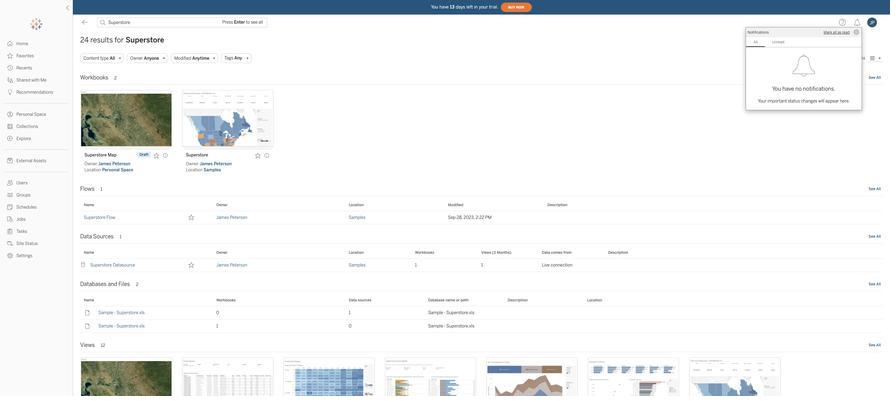 Task type: vqa. For each thing, say whether or not it's contained in the screenshot.
Modified Anytime Modified
yes



Task type: describe. For each thing, give the bounding box(es) containing it.
2023,
[[464, 215, 475, 221]]

shared
[[16, 78, 30, 83]]

data sources
[[80, 234, 114, 240]]

modified anytime
[[174, 56, 209, 61]]

results
[[90, 36, 113, 44]]

owner inside filter bar region
[[130, 56, 143, 61]]

tasks link
[[0, 226, 73, 238]]

for
[[115, 36, 124, 44]]

12
[[101, 344, 105, 349]]

site status
[[16, 242, 38, 247]]

notifications
[[748, 30, 769, 35]]

months)
[[497, 251, 512, 255]]

user settings icon image
[[854, 29, 859, 35]]

0 vertical spatial samples link
[[204, 168, 221, 173]]

map
[[108, 153, 116, 158]]

draft
[[140, 153, 149, 157]]

1 horizontal spatial workbooks
[[216, 299, 236, 303]]

data sources heading
[[80, 232, 883, 244]]

status
[[25, 242, 38, 247]]

by text only_f5he34f image for site status
[[7, 241, 13, 247]]

row for name
[[80, 320, 883, 334]]

data sources
[[349, 299, 372, 303]]

location inside owner james peterson location personal space
[[84, 168, 101, 173]]

by text only_f5he34f image for external assets
[[7, 158, 13, 164]]

users
[[16, 181, 28, 186]]

name
[[446, 299, 455, 303]]

all
[[833, 30, 837, 35]]

data for data sources
[[349, 299, 357, 303]]

samples for data sources
[[349, 263, 366, 268]]

sep
[[448, 215, 456, 221]]

1 horizontal spatial 0
[[349, 324, 352, 329]]

see all link for databases and files
[[869, 282, 882, 287]]

see for databases and files
[[869, 283, 876, 287]]

as
[[838, 30, 842, 35]]

users link
[[0, 177, 73, 189]]

28,
[[457, 215, 463, 221]]

row for flows
[[80, 211, 883, 226]]

by text only_f5he34f image for personal space
[[7, 112, 13, 117]]

owner james peterson location samples
[[186, 162, 232, 173]]

samples inside owner james peterson location samples
[[204, 168, 221, 173]]

notifications.
[[803, 86, 836, 92]]

recommendations link
[[0, 86, 73, 98]]

any
[[234, 56, 242, 61]]

superstore up owner anyone
[[126, 36, 164, 44]]

superstore map
[[84, 153, 116, 158]]

user notifications tab tab list
[[746, 37, 862, 47]]

no
[[796, 86, 802, 92]]

see all for views
[[869, 344, 881, 348]]

with
[[31, 78, 40, 83]]

flows
[[80, 186, 94, 193]]

superstore datasource
[[90, 263, 135, 268]]

modified for modified anytime
[[174, 56, 191, 61]]

row for data sources
[[80, 259, 883, 274]]

jobs
[[16, 217, 26, 222]]

collections
[[16, 124, 38, 129]]

groups link
[[0, 189, 73, 201]]

1 inside data sources heading
[[120, 235, 122, 240]]

files
[[118, 281, 130, 288]]

james peterson for flows
[[216, 215, 247, 221]]

views (3 months)
[[481, 251, 512, 255]]

external
[[16, 159, 32, 164]]

sep 28, 2023, 2:22 pm
[[448, 215, 492, 221]]

results region
[[73, 72, 890, 397]]

1 name from the top
[[84, 203, 94, 208]]

groups
[[16, 193, 31, 198]]

now
[[516, 5, 525, 9]]

type
[[100, 56, 109, 61]]

data source image
[[80, 263, 87, 269]]

2 vertical spatial description
[[508, 299, 528, 303]]

see all link for data sources
[[869, 235, 882, 239]]

shared with me
[[16, 78, 47, 83]]

james inside owner james peterson location personal space
[[98, 162, 111, 167]]

james inside owner james peterson location samples
[[200, 162, 213, 167]]

database
[[428, 299, 445, 303]]

shared with me link
[[0, 74, 73, 86]]

all for databases and files
[[877, 283, 881, 287]]

flows heading
[[80, 184, 883, 196]]

permissions required image
[[84, 310, 91, 317]]

recents
[[16, 66, 32, 71]]

recents link
[[0, 62, 73, 74]]

3 row from the top
[[80, 307, 883, 320]]

unread
[[773, 40, 785, 44]]

by text only_f5he34f image for home
[[7, 41, 13, 46]]

all for workbooks
[[877, 76, 881, 80]]

important
[[768, 99, 787, 104]]

see all for data sources
[[869, 235, 881, 239]]

show as
[[851, 56, 866, 60]]

schedules
[[16, 205, 37, 210]]

see all for workbooks
[[869, 76, 881, 80]]

have for 13
[[440, 4, 449, 10]]

you have no notifications.
[[773, 86, 836, 92]]

2:22
[[476, 215, 484, 221]]

data for data comes from
[[542, 251, 550, 255]]

by text only_f5he34f image for groups
[[7, 193, 13, 198]]

mark all as read
[[824, 30, 850, 35]]

column header inside 'results' region
[[182, 200, 213, 211]]

1 vertical spatial personal space link
[[102, 168, 133, 173]]

location inside owner james peterson location samples
[[186, 168, 203, 173]]

see all link for views
[[869, 343, 882, 348]]

flow
[[106, 215, 115, 221]]

your
[[758, 99, 767, 104]]

all inside filter bar region
[[110, 56, 115, 61]]

buy now
[[508, 5, 525, 9]]

all for views
[[877, 344, 881, 348]]

data comes from
[[542, 251, 572, 255]]

status
[[788, 99, 800, 104]]

or
[[456, 299, 460, 303]]

superstore flow link
[[84, 211, 115, 225]]

tags
[[225, 56, 233, 61]]

explore
[[16, 136, 31, 142]]

collections link
[[0, 121, 73, 133]]

views for views
[[80, 342, 95, 349]]

sources
[[358, 299, 372, 303]]

your
[[479, 4, 488, 10]]

left
[[467, 4, 473, 10]]

see for views
[[869, 344, 876, 348]]

space inside main navigation. press the up and down arrow keys to access links. element
[[34, 112, 46, 117]]

by text only_f5he34f image for users
[[7, 180, 13, 186]]

database name or path
[[428, 299, 469, 303]]

grid containing superstore flow
[[80, 200, 883, 228]]

anyone
[[144, 56, 159, 61]]

schedules link
[[0, 201, 73, 214]]

live
[[542, 263, 550, 268]]

from
[[564, 251, 572, 255]]

by text only_f5he34f image for collections
[[7, 124, 13, 129]]



Task type: locate. For each thing, give the bounding box(es) containing it.
by text only_f5he34f image inside home link
[[7, 41, 13, 46]]

1 vertical spatial space
[[121, 168, 133, 173]]

navigation panel element
[[0, 18, 73, 262]]

you up the important at the right of the page
[[773, 86, 782, 92]]

2 for workbooks
[[114, 76, 117, 81]]

0 horizontal spatial data
[[80, 234, 92, 240]]

2 horizontal spatial workbooks
[[415, 251, 435, 255]]

2 vertical spatial by text only_f5he34f image
[[7, 217, 13, 222]]

by text only_f5he34f image inside explore link
[[7, 136, 13, 142]]

assets
[[33, 159, 46, 164]]

databases and files heading
[[80, 279, 883, 292]]

space inside owner james peterson location personal space
[[121, 168, 133, 173]]

1 vertical spatial workbooks
[[415, 251, 435, 255]]

peterson inside owner james peterson location samples
[[214, 162, 232, 167]]

3 see from the top
[[869, 235, 876, 239]]

all inside flows heading
[[877, 187, 881, 191]]

see inside workbooks heading
[[869, 76, 876, 80]]

0 horizontal spatial have
[[440, 4, 449, 10]]

data inside heading
[[80, 234, 92, 240]]

by text only_f5he34f image left site
[[7, 241, 13, 247]]

james peterson for data sources
[[216, 263, 247, 268]]

name for databases
[[84, 299, 94, 303]]

2 vertical spatial grid
[[80, 295, 883, 337]]

settings
[[16, 254, 33, 259]]

owner inside owner james peterson location personal space
[[84, 162, 97, 167]]

superstore for datasource
[[90, 263, 112, 268]]

0 vertical spatial have
[[440, 4, 449, 10]]

1 horizontal spatial 2
[[136, 283, 138, 288]]

datasource
[[113, 263, 135, 268]]

1 vertical spatial by text only_f5he34f image
[[7, 65, 13, 71]]

2 horizontal spatial description
[[608, 251, 628, 255]]

1 vertical spatial samples link
[[349, 211, 366, 225]]

0 vertical spatial description
[[548, 203, 568, 208]]

0 vertical spatial personal
[[16, 112, 33, 117]]

personal space
[[16, 112, 46, 117]]

views left (3
[[481, 251, 492, 255]]

0 horizontal spatial you
[[431, 4, 438, 10]]

workbooks inside workbooks heading
[[80, 74, 108, 81]]

main navigation. press the up and down arrow keys to access links. element
[[0, 38, 73, 262]]

by text only_f5he34f image left tasks
[[7, 229, 13, 235]]

by text only_f5he34f image for favorites
[[7, 53, 13, 59]]

personal space link down map in the left of the page
[[102, 168, 133, 173]]

days
[[456, 4, 465, 10]]

as
[[861, 56, 866, 60]]

content type all
[[84, 56, 115, 61]]

have left no
[[783, 86, 795, 92]]

0 vertical spatial samples
[[204, 168, 221, 173]]

name up data source 'icon' at the left bottom of the page
[[84, 251, 94, 255]]

all inside workbooks heading
[[877, 76, 881, 80]]

grid for sources
[[80, 248, 883, 276]]

tags any
[[225, 56, 242, 61]]

by text only_f5he34f image inside favorites link
[[7, 53, 13, 59]]

0 vertical spatial 0
[[216, 311, 219, 316]]

see for flows
[[869, 187, 876, 191]]

external assets link
[[0, 155, 73, 167]]

sample - superstore.xls link for 1
[[98, 324, 145, 329]]

all
[[754, 40, 758, 44], [110, 56, 115, 61], [877, 76, 881, 80], [877, 187, 881, 191], [877, 235, 881, 239], [877, 283, 881, 287], [877, 344, 881, 348]]

grid
[[80, 200, 883, 228], [80, 248, 883, 276], [80, 295, 883, 337]]

1 vertical spatial description
[[608, 251, 628, 255]]

see
[[869, 76, 876, 80], [869, 187, 876, 191], [869, 235, 876, 239], [869, 283, 876, 287], [869, 344, 876, 348]]

3 see all link from the top
[[869, 235, 882, 239]]

favorites link
[[0, 50, 73, 62]]

your important status changes will appear here.
[[758, 99, 850, 104]]

by text only_f5he34f image left the shared
[[7, 77, 13, 83]]

6 by text only_f5he34f image from the top
[[7, 136, 13, 142]]

2 for databases and files
[[136, 283, 138, 288]]

0 vertical spatial data
[[80, 234, 92, 240]]

3 grid from the top
[[80, 295, 883, 337]]

all inside user notifications tab tab list
[[754, 40, 758, 44]]

you left 13 at the top
[[431, 4, 438, 10]]

1 horizontal spatial have
[[783, 86, 795, 92]]

2 vertical spatial data
[[349, 299, 357, 303]]

modified up sep
[[448, 203, 463, 208]]

1 horizontal spatial personal
[[102, 168, 120, 173]]

Search for views, metrics, workbooks, and more text field
[[97, 18, 267, 27]]

see inside databases and files heading
[[869, 283, 876, 287]]

1 inside flows heading
[[101, 187, 102, 192]]

0 vertical spatial 2
[[114, 76, 117, 81]]

2 down the content type all
[[114, 76, 117, 81]]

all inside views heading
[[877, 344, 881, 348]]

2 inside workbooks heading
[[114, 76, 117, 81]]

24
[[80, 36, 89, 44]]

4 row from the top
[[80, 320, 883, 334]]

see all link for workbooks
[[869, 75, 882, 80]]

0 horizontal spatial 2
[[114, 76, 117, 81]]

site status link
[[0, 238, 73, 250]]

by text only_f5he34f image
[[7, 41, 13, 46], [7, 77, 13, 83], [7, 90, 13, 95], [7, 112, 13, 117], [7, 124, 13, 129], [7, 136, 13, 142], [7, 158, 13, 164], [7, 180, 13, 186], [7, 193, 13, 198], [7, 205, 13, 210], [7, 229, 13, 235], [7, 241, 13, 247], [7, 253, 13, 259]]

0 horizontal spatial personal space link
[[0, 108, 73, 121]]

1 vertical spatial have
[[783, 86, 795, 92]]

0 vertical spatial workbooks
[[80, 74, 108, 81]]

jobs link
[[0, 214, 73, 226]]

1 vertical spatial james peterson
[[216, 263, 247, 268]]

1 vertical spatial personal
[[102, 168, 120, 173]]

modified inside grid
[[448, 203, 463, 208]]

sample - superstore.xls
[[98, 311, 145, 316], [428, 311, 475, 316], [98, 324, 145, 329], [428, 324, 475, 329]]

by text only_f5he34f image left external
[[7, 158, 13, 164]]

by text only_f5he34f image inside recommendations link
[[7, 90, 13, 95]]

peterson
[[112, 162, 130, 167], [214, 162, 232, 167], [230, 215, 247, 221], [230, 263, 247, 268]]

2 see from the top
[[869, 187, 876, 191]]

by text only_f5he34f image inside tasks link
[[7, 229, 13, 235]]

1 horizontal spatial description
[[548, 203, 568, 208]]

name up permissions required image
[[84, 299, 94, 303]]

personal inside owner james peterson location personal space
[[102, 168, 120, 173]]

2 row from the top
[[80, 259, 883, 274]]

0 vertical spatial by text only_f5he34f image
[[7, 53, 13, 59]]

1 row from the top
[[80, 211, 883, 226]]

path
[[461, 299, 469, 303]]

3 see all from the top
[[869, 235, 881, 239]]

see all for flows
[[869, 187, 881, 191]]

24 results for superstore
[[80, 36, 164, 44]]

see all inside workbooks heading
[[869, 76, 881, 80]]

in
[[474, 4, 478, 10]]

read
[[843, 30, 850, 35]]

all for flows
[[877, 187, 881, 191]]

row group inside 'results' region
[[80, 307, 883, 334]]

2 james peterson from the top
[[216, 263, 247, 268]]

4 by text only_f5he34f image from the top
[[7, 112, 13, 117]]

by text only_f5he34f image left users
[[7, 180, 13, 186]]

0 horizontal spatial space
[[34, 112, 46, 117]]

sample - superstore.xls link up 12
[[98, 324, 145, 329]]

see all inside data sources heading
[[869, 235, 881, 239]]

see all for databases and files
[[869, 283, 881, 287]]

personal inside main navigation. press the up and down arrow keys to access links. element
[[16, 112, 33, 117]]

by text only_f5he34f image left jobs
[[7, 217, 13, 222]]

1 horizontal spatial personal space link
[[102, 168, 133, 173]]

superstore up owner james peterson location samples
[[186, 153, 208, 158]]

1 vertical spatial views
[[80, 342, 95, 349]]

here.
[[840, 99, 850, 104]]

by text only_f5he34f image inside site status link
[[7, 241, 13, 247]]

views inside heading
[[80, 342, 95, 349]]

main region
[[73, 30, 890, 397]]

row containing superstore flow
[[80, 211, 883, 226]]

see inside views heading
[[869, 344, 876, 348]]

see inside data sources heading
[[869, 235, 876, 239]]

2 vertical spatial samples
[[349, 263, 366, 268]]

personal
[[16, 112, 33, 117], [102, 168, 120, 173]]

james peterson link
[[98, 162, 130, 167], [200, 162, 232, 167], [216, 211, 247, 225], [216, 259, 247, 273]]

by text only_f5he34f image for recents
[[7, 65, 13, 71]]

explore link
[[0, 133, 73, 145]]

8 by text only_f5he34f image from the top
[[7, 180, 13, 186]]

by text only_f5he34f image left recents
[[7, 65, 13, 71]]

grid containing sample - superstore.xls
[[80, 295, 883, 337]]

by text only_f5he34f image for jobs
[[7, 217, 13, 222]]

see all inside flows heading
[[869, 187, 881, 191]]

by text only_f5he34f image left collections
[[7, 124, 13, 129]]

views heading
[[80, 340, 883, 353]]

views
[[481, 251, 492, 255], [80, 342, 95, 349]]

live connection
[[542, 263, 577, 268]]

0 horizontal spatial personal
[[16, 112, 33, 117]]

0 horizontal spatial views
[[80, 342, 95, 349]]

0 vertical spatial you
[[431, 4, 438, 10]]

by text only_f5he34f image for explore
[[7, 136, 13, 142]]

superstore left flow
[[84, 215, 106, 221]]

4 see all link from the top
[[869, 282, 882, 287]]

row
[[80, 211, 883, 226], [80, 259, 883, 274], [80, 307, 883, 320], [80, 320, 883, 334]]

and
[[108, 281, 117, 288]]

connection
[[551, 263, 573, 268]]

home link
[[0, 38, 73, 50]]

2 sample - superstore.xls link from the top
[[98, 324, 145, 329]]

3 name from the top
[[84, 299, 94, 303]]

2 right "files"
[[136, 283, 138, 288]]

1 horizontal spatial views
[[481, 251, 492, 255]]

grid containing superstore datasource
[[80, 248, 883, 276]]

appear
[[826, 99, 839, 104]]

personal space link up collections
[[0, 108, 73, 121]]

0 vertical spatial james peterson
[[216, 215, 247, 221]]

personal down map in the left of the page
[[102, 168, 120, 173]]

modified for modified
[[448, 203, 463, 208]]

views left 12
[[80, 342, 95, 349]]

13
[[450, 4, 455, 10]]

samples link for data sources
[[349, 259, 366, 273]]

2 grid from the top
[[80, 248, 883, 276]]

by text only_f5he34f image inside users link
[[7, 180, 13, 186]]

data left the sources
[[80, 234, 92, 240]]

superstore datasource link
[[90, 259, 135, 273]]

all for data sources
[[877, 235, 881, 239]]

superstore flow
[[84, 215, 115, 221]]

10 by text only_f5he34f image from the top
[[7, 205, 13, 210]]

by text only_f5he34f image inside the groups "link"
[[7, 193, 13, 198]]

1 vertical spatial samples
[[349, 215, 366, 221]]

sources
[[93, 234, 114, 240]]

filter bar region
[[80, 53, 849, 63]]

by text only_f5he34f image left settings
[[7, 253, 13, 259]]

favorites
[[16, 53, 34, 59]]

see all link for flows
[[869, 187, 882, 192]]

superstore for map
[[84, 153, 107, 158]]

row group containing sample - superstore.xls
[[80, 307, 883, 334]]

superstore.xls
[[117, 311, 145, 316], [447, 311, 475, 316], [117, 324, 145, 329], [447, 324, 475, 329]]

home
[[16, 41, 28, 46]]

2 vertical spatial name
[[84, 299, 94, 303]]

7 by text only_f5he34f image from the top
[[7, 158, 13, 164]]

data left sources
[[349, 299, 357, 303]]

see all link inside workbooks heading
[[869, 75, 882, 80]]

grid for and
[[80, 295, 883, 337]]

superstore right data source 'icon' at the left bottom of the page
[[90, 263, 112, 268]]

1 vertical spatial grid
[[80, 248, 883, 276]]

data left comes
[[542, 251, 550, 255]]

by text only_f5he34f image inside jobs link
[[7, 217, 13, 222]]

cell
[[544, 211, 643, 225], [605, 259, 671, 273], [182, 307, 213, 320], [504, 307, 584, 320], [584, 307, 663, 320], [182, 320, 213, 334], [504, 320, 584, 334], [584, 320, 663, 334]]

personal up collections
[[16, 112, 33, 117]]

5 see all link from the top
[[869, 343, 882, 348]]

0 vertical spatial sample - superstore.xls link
[[98, 311, 145, 316]]

sample - superstore.xls link for 0
[[98, 311, 145, 316]]

samples link for flows
[[349, 211, 366, 225]]

see all link inside flows heading
[[869, 187, 882, 192]]

0
[[216, 311, 219, 316], [349, 324, 352, 329]]

1 horizontal spatial data
[[349, 299, 357, 303]]

by text only_f5he34f image left recommendations
[[7, 90, 13, 95]]

all inside data sources heading
[[877, 235, 881, 239]]

0 vertical spatial personal space link
[[0, 108, 73, 121]]

0 vertical spatial views
[[481, 251, 492, 255]]

2 inside databases and files heading
[[136, 283, 138, 288]]

by text only_f5he34f image for settings
[[7, 253, 13, 259]]

see all inside views heading
[[869, 344, 881, 348]]

column header
[[182, 200, 213, 211]]

site
[[16, 242, 24, 247]]

see all inside databases and files heading
[[869, 283, 881, 287]]

1 see all from the top
[[869, 76, 881, 80]]

content
[[84, 56, 99, 61]]

recommendations
[[16, 90, 53, 95]]

peterson inside owner james peterson location personal space
[[112, 162, 130, 167]]

owner inside owner james peterson location samples
[[186, 162, 199, 167]]

5 see all from the top
[[869, 344, 881, 348]]

user notifications bell icon image
[[792, 53, 816, 78]]

will
[[819, 99, 825, 104]]

2 name from the top
[[84, 251, 94, 255]]

by text only_f5he34f image left favorites
[[7, 53, 13, 59]]

modified inside filter bar region
[[174, 56, 191, 61]]

name for data
[[84, 251, 94, 255]]

databases
[[80, 281, 107, 288]]

1 vertical spatial name
[[84, 251, 94, 255]]

have left 13 at the top
[[440, 4, 449, 10]]

by text only_f5he34f image inside the collections link
[[7, 124, 13, 129]]

4 see all from the top
[[869, 283, 881, 287]]

0 vertical spatial modified
[[174, 56, 191, 61]]

pm
[[485, 215, 492, 221]]

2 see all link from the top
[[869, 187, 882, 192]]

by text only_f5he34f image inside schedules link
[[7, 205, 13, 210]]

11 by text only_f5he34f image from the top
[[7, 229, 13, 235]]

by text only_f5he34f image left home
[[7, 41, 13, 46]]

0 vertical spatial name
[[84, 203, 94, 208]]

by text only_f5he34f image inside 'external assets' link
[[7, 158, 13, 164]]

2 by text only_f5he34f image from the top
[[7, 77, 13, 83]]

2 see all from the top
[[869, 187, 881, 191]]

see for workbooks
[[869, 76, 876, 80]]

1 vertical spatial sample - superstore.xls link
[[98, 324, 145, 329]]

permissions required image
[[84, 323, 91, 331]]

see for data sources
[[869, 235, 876, 239]]

samples for flows
[[349, 215, 366, 221]]

modified
[[174, 56, 191, 61], [448, 203, 463, 208]]

row containing superstore datasource
[[80, 259, 883, 274]]

1 vertical spatial modified
[[448, 203, 463, 208]]

1 vertical spatial data
[[542, 251, 550, 255]]

james peterson
[[216, 215, 247, 221], [216, 263, 247, 268]]

0 horizontal spatial 0
[[216, 311, 219, 316]]

by text only_f5he34f image left groups
[[7, 193, 13, 198]]

9 by text only_f5he34f image from the top
[[7, 193, 13, 198]]

superstore left map in the left of the page
[[84, 153, 107, 158]]

row group
[[80, 307, 883, 334]]

you for you have 13 days left in your trial.
[[431, 4, 438, 10]]

by text only_f5he34f image left personal space
[[7, 112, 13, 117]]

buy now button
[[501, 2, 532, 12]]

trial.
[[489, 4, 498, 10]]

12 by text only_f5he34f image from the top
[[7, 241, 13, 247]]

0 horizontal spatial modified
[[174, 56, 191, 61]]

0 horizontal spatial workbooks
[[80, 74, 108, 81]]

by text only_f5he34f image inside recents link
[[7, 65, 13, 71]]

by text only_f5he34f image for recommendations
[[7, 90, 13, 95]]

1 by text only_f5he34f image from the top
[[7, 53, 13, 59]]

by text only_f5he34f image for shared with me
[[7, 77, 13, 83]]

you inside you have no notifications. "dialog"
[[773, 86, 782, 92]]

by text only_f5he34f image left the explore
[[7, 136, 13, 142]]

you have no notifications. dialog
[[746, 27, 862, 110]]

2 horizontal spatial data
[[542, 251, 550, 255]]

see all link inside data sources heading
[[869, 235, 882, 239]]

4 see from the top
[[869, 283, 876, 287]]

by text only_f5he34f image inside shared with me link
[[7, 77, 13, 83]]

by text only_f5he34f image left schedules
[[7, 205, 13, 210]]

1 see all link from the top
[[869, 75, 882, 80]]

0 vertical spatial grid
[[80, 200, 883, 228]]

owner anyone
[[130, 56, 159, 61]]

by text only_f5he34f image for schedules
[[7, 205, 13, 210]]

1 grid from the top
[[80, 200, 883, 228]]

1 horizontal spatial modified
[[448, 203, 463, 208]]

by text only_f5he34f image for tasks
[[7, 229, 13, 235]]

1 see from the top
[[869, 76, 876, 80]]

1 vertical spatial 0
[[349, 324, 352, 329]]

buy
[[508, 5, 515, 9]]

workbooks heading
[[80, 72, 883, 85]]

sample - superstore.xls link down "files"
[[98, 311, 145, 316]]

settings link
[[0, 250, 73, 262]]

have inside "dialog"
[[783, 86, 795, 92]]

tasks
[[16, 229, 27, 235]]

all inside databases and files heading
[[877, 283, 881, 287]]

0 vertical spatial space
[[34, 112, 46, 117]]

(3
[[492, 251, 496, 255]]

1 by text only_f5he34f image from the top
[[7, 41, 13, 46]]

1 vertical spatial 2
[[136, 283, 138, 288]]

2 vertical spatial workbooks
[[216, 299, 236, 303]]

samples
[[204, 168, 221, 173], [349, 215, 366, 221], [349, 263, 366, 268]]

2 vertical spatial samples link
[[349, 259, 366, 273]]

5 by text only_f5he34f image from the top
[[7, 124, 13, 129]]

samples link
[[204, 168, 221, 173], [349, 211, 366, 225], [349, 259, 366, 273]]

see all link inside views heading
[[869, 343, 882, 348]]

see all link inside databases and files heading
[[869, 282, 882, 287]]

have for no
[[783, 86, 795, 92]]

3 by text only_f5he34f image from the top
[[7, 90, 13, 95]]

13 by text only_f5he34f image from the top
[[7, 253, 13, 259]]

modified left anytime
[[174, 56, 191, 61]]

data
[[80, 234, 92, 240], [542, 251, 550, 255], [349, 299, 357, 303]]

1 horizontal spatial you
[[773, 86, 782, 92]]

1 vertical spatial you
[[773, 86, 782, 92]]

1 horizontal spatial space
[[121, 168, 133, 173]]

description
[[548, 203, 568, 208], [608, 251, 628, 255], [508, 299, 528, 303]]

1 sample - superstore.xls link from the top
[[98, 311, 145, 316]]

superstore for flow
[[84, 215, 106, 221]]

databases and files
[[80, 281, 130, 288]]

3 by text only_f5he34f image from the top
[[7, 217, 13, 222]]

see inside flows heading
[[869, 187, 876, 191]]

you for you have no notifications.
[[773, 86, 782, 92]]

james
[[98, 162, 111, 167], [200, 162, 213, 167], [216, 215, 229, 221], [216, 263, 229, 268]]

2 by text only_f5he34f image from the top
[[7, 65, 13, 71]]

views for views (3 months)
[[481, 251, 492, 255]]

0 horizontal spatial description
[[508, 299, 528, 303]]

you have 13 days left in your trial.
[[431, 4, 498, 10]]

by text only_f5he34f image
[[7, 53, 13, 59], [7, 65, 13, 71], [7, 217, 13, 222]]

by text only_f5he34f image inside settings link
[[7, 253, 13, 259]]

external assets
[[16, 159, 46, 164]]

owner
[[130, 56, 143, 61], [84, 162, 97, 167], [186, 162, 199, 167], [216, 203, 228, 208], [216, 251, 228, 255]]

name down flows
[[84, 203, 94, 208]]

5 see from the top
[[869, 344, 876, 348]]

mark
[[824, 30, 833, 35]]

1 james peterson from the top
[[216, 215, 247, 221]]

data for data sources
[[80, 234, 92, 240]]



